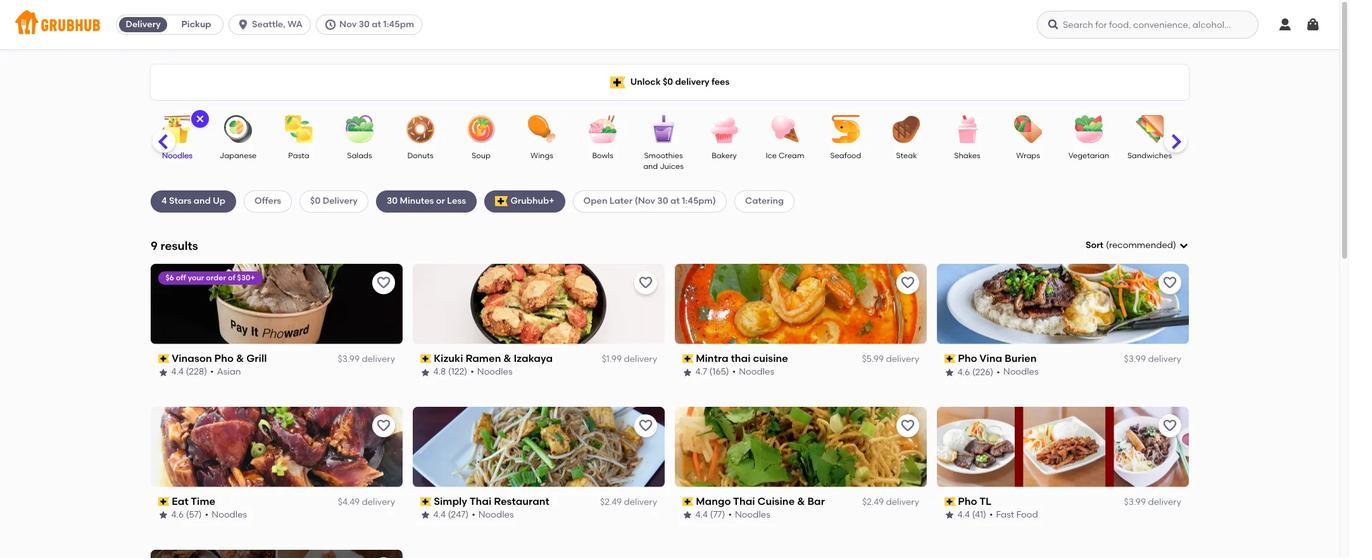 Task type: locate. For each thing, give the bounding box(es) containing it.
cuisine
[[758, 496, 795, 508]]

(
[[1106, 240, 1109, 251]]

4.4 (247)
[[434, 510, 469, 521]]

simply
[[434, 496, 468, 508]]

• for kizuki ramen & izakaya
[[471, 367, 474, 378]]

0 vertical spatial and
[[643, 162, 658, 171]]

noodles down time on the bottom left of page
[[212, 510, 247, 521]]

star icon image left 4.4 (41)
[[945, 511, 955, 521]]

save this restaurant button
[[372, 272, 395, 294], [634, 272, 657, 294], [897, 272, 919, 294], [1159, 272, 1182, 294], [372, 415, 395, 437], [634, 415, 657, 437], [897, 415, 919, 437], [1159, 415, 1182, 437]]

at left 1:45pm)
[[671, 196, 680, 207]]

eat time logo image
[[151, 407, 403, 487]]

• noodles down kizuki ramen & izakaya at the left of page
[[471, 367, 513, 378]]

4.6 down eat
[[172, 510, 184, 521]]

0 horizontal spatial at
[[372, 19, 381, 30]]

less
[[447, 196, 466, 207]]

• down the vinason pho & grill
[[211, 367, 214, 378]]

$4.49 delivery
[[338, 497, 395, 508]]

$2.49 delivery
[[600, 497, 657, 508], [862, 497, 919, 508]]

subscription pass image for simply thai restaurant
[[420, 498, 432, 507]]

• for vinason pho & grill
[[211, 367, 214, 378]]

save this restaurant image for eat time
[[376, 418, 391, 434]]

noodles for cuisine
[[735, 510, 771, 521]]

grubhub plus flag logo image left grubhub+
[[495, 197, 508, 207]]

subscription pass image for eat time
[[158, 498, 169, 507]]

at left 1:45pm
[[372, 19, 381, 30]]

1 horizontal spatial delivery
[[323, 196, 358, 207]]

save this restaurant button for kizuki ramen & izakaya
[[634, 272, 657, 294]]

and inside smoothies and juices
[[643, 162, 658, 171]]

mintra
[[696, 353, 729, 365]]

save this restaurant image for simply thai restaurant
[[638, 418, 653, 434]]

star icon image left 4.4 (247)
[[420, 511, 431, 521]]

4.7
[[696, 367, 708, 378]]

subscription pass image left vina
[[945, 355, 956, 364]]

shakes
[[954, 151, 981, 160]]

0 vertical spatial svg image
[[1306, 17, 1321, 32]]

$2.49
[[600, 497, 622, 508], [862, 497, 884, 508]]

delivery
[[126, 19, 161, 30], [323, 196, 358, 207]]

subscription pass image left mango
[[683, 498, 694, 507]]

$4.49
[[338, 497, 360, 508]]

& left bar
[[798, 496, 805, 508]]

• down pho vina burien
[[997, 367, 1001, 378]]

• noodles down burien
[[997, 367, 1039, 378]]

asian
[[217, 367, 241, 378]]

bowls image
[[581, 115, 625, 143]]

main navigation navigation
[[0, 0, 1340, 49]]

noodles down burien
[[1004, 367, 1039, 378]]

noodles down cuisine
[[739, 367, 775, 378]]

save this restaurant image
[[638, 275, 653, 291], [1163, 275, 1178, 291], [376, 418, 391, 434], [1163, 418, 1178, 434]]

star icon image left 4.6 (57)
[[158, 511, 168, 521]]

ice cream image
[[763, 115, 807, 143]]

thai for simply
[[470, 496, 492, 508]]

vinason
[[172, 353, 212, 365]]

save this restaurant button for mango thai cuisine & bar
[[897, 415, 919, 437]]

wraps image
[[1006, 115, 1051, 143]]

order
[[206, 273, 226, 282]]

• noodles for mintra
[[733, 367, 775, 378]]

• noodles down simply thai restaurant on the bottom of the page
[[472, 510, 514, 521]]

noodles down 'mango thai cuisine & bar'
[[735, 510, 771, 521]]

none field containing sort
[[1086, 239, 1189, 252]]

0 horizontal spatial $0
[[310, 196, 321, 207]]

subscription pass image left mintra at the right of the page
[[683, 355, 694, 364]]

1 horizontal spatial and
[[643, 162, 658, 171]]

pho up 4.4 (41)
[[958, 496, 978, 508]]

delivery for mango thai cuisine & bar
[[886, 497, 919, 508]]

1 horizontal spatial grubhub plus flag logo image
[[610, 76, 625, 88]]

noodles for burien
[[1004, 367, 1039, 378]]

0 horizontal spatial 30
[[359, 19, 370, 30]]

sort ( recommended )
[[1086, 240, 1177, 251]]

1 horizontal spatial 4.6
[[958, 367, 971, 378]]

1 horizontal spatial at
[[671, 196, 680, 207]]

star icon image for pho tl
[[945, 511, 955, 521]]

save this restaurant image
[[376, 275, 391, 291], [900, 275, 916, 291], [638, 418, 653, 434], [900, 418, 916, 434]]

(41)
[[973, 510, 987, 521]]

svg image inside nov 30 at 1:45pm button
[[324, 18, 337, 31]]

fast
[[997, 510, 1015, 521]]

4.6
[[958, 367, 971, 378], [172, 510, 184, 521]]

wings
[[531, 151, 553, 160]]

seattle,
[[252, 19, 285, 30]]

0 vertical spatial 4.6
[[958, 367, 971, 378]]

star icon image for kizuki ramen & izakaya
[[420, 368, 431, 378]]

star icon image for mango thai cuisine & bar
[[683, 511, 693, 521]]

• right (247)
[[472, 510, 476, 521]]

• for pho vina burien
[[997, 367, 1001, 378]]

2 horizontal spatial &
[[798, 496, 805, 508]]

None field
[[1086, 239, 1189, 252]]

4.4 left (228)
[[172, 367, 184, 378]]

pho up 4.6 (226)
[[958, 353, 978, 365]]

(228)
[[186, 367, 207, 378]]

soup
[[472, 151, 491, 160]]

2 $2.49 from the left
[[862, 497, 884, 508]]

• noodles down time on the bottom left of page
[[205, 510, 247, 521]]

pho up • asian
[[215, 353, 234, 365]]

pickup
[[181, 19, 211, 30]]

4.4 left (41)
[[958, 510, 970, 521]]

thai
[[470, 496, 492, 508], [734, 496, 756, 508]]

4.4 down the 'simply'
[[434, 510, 446, 521]]

$5.99 delivery
[[862, 354, 919, 365]]

0 horizontal spatial grubhub plus flag logo image
[[495, 197, 508, 207]]

• noodles
[[471, 367, 513, 378], [733, 367, 775, 378], [997, 367, 1039, 378], [205, 510, 247, 521], [472, 510, 514, 521], [729, 510, 771, 521]]

1 vertical spatial $0
[[310, 196, 321, 207]]

star icon image left 4.7
[[683, 368, 693, 378]]

seafood image
[[824, 115, 868, 143]]

star icon image left 4.6 (226)
[[945, 368, 955, 378]]

1 vertical spatial grubhub plus flag logo image
[[495, 197, 508, 207]]

sandwiches image
[[1128, 115, 1172, 143]]

off
[[176, 273, 186, 282]]

simply thai restaurant
[[434, 496, 550, 508]]

salads image
[[338, 115, 382, 143]]

subscription pass image left the 'simply'
[[420, 498, 432, 507]]

2 $2.49 delivery from the left
[[862, 497, 919, 508]]

your
[[188, 273, 204, 282]]

star icon image left 4.4 (228) at the bottom left
[[158, 368, 168, 378]]

1 $2.49 from the left
[[600, 497, 622, 508]]

0 horizontal spatial thai
[[470, 496, 492, 508]]

noodles image
[[155, 115, 199, 143]]

shakes image
[[945, 115, 990, 143]]

and left up
[[194, 196, 211, 207]]

4.4 (228)
[[172, 367, 207, 378]]

0 horizontal spatial $2.49 delivery
[[600, 497, 657, 508]]

4.6 left (226)
[[958, 367, 971, 378]]

4.4 for mango thai cuisine & bar
[[696, 510, 708, 521]]

mango thai cuisine & bar logo image
[[675, 407, 927, 487]]

thai right the 'simply'
[[470, 496, 492, 508]]

• for pho tl
[[990, 510, 993, 521]]

0 vertical spatial at
[[372, 19, 381, 30]]

bakery image
[[702, 115, 747, 143]]

save this restaurant image for kizuki ramen & izakaya
[[638, 275, 653, 291]]

• right (77)
[[729, 510, 732, 521]]

izakaya
[[514, 353, 553, 365]]

donuts image
[[398, 115, 443, 143]]

2 thai from the left
[[734, 496, 756, 508]]

1 vertical spatial delivery
[[323, 196, 358, 207]]

0 vertical spatial $0
[[663, 77, 673, 87]]

30 left minutes
[[387, 196, 398, 207]]

4.4 for simply thai restaurant
[[434, 510, 446, 521]]

save this restaurant button for pho vina burien
[[1159, 272, 1182, 294]]

0 horizontal spatial 4.6
[[172, 510, 184, 521]]

noodles down kizuki ramen & izakaya at the left of page
[[478, 367, 513, 378]]

noodles for &
[[478, 367, 513, 378]]

subscription pass image for pho tl
[[945, 498, 956, 507]]

30 right (nov
[[657, 196, 668, 207]]

$0 right "offers"
[[310, 196, 321, 207]]

0 horizontal spatial and
[[194, 196, 211, 207]]

$0 right unlock
[[663, 77, 673, 87]]

4.6 (57)
[[172, 510, 202, 521]]

pho
[[215, 353, 234, 365], [958, 353, 978, 365], [958, 496, 978, 508]]

• noodles down mintra thai cuisine
[[733, 367, 775, 378]]

delivery left pickup
[[126, 19, 161, 30]]

(165)
[[710, 367, 730, 378]]

• noodles for kizuki
[[471, 367, 513, 378]]

delivery for eat time
[[362, 497, 395, 508]]

thai right mango
[[734, 496, 756, 508]]

grubhub plus flag logo image for unlock $0 delivery fees
[[610, 76, 625, 88]]

thai for mango
[[734, 496, 756, 508]]

$6 off your order of $30+
[[166, 273, 255, 282]]

• right (41)
[[990, 510, 993, 521]]

& right ramen
[[504, 353, 512, 365]]

grill
[[247, 353, 267, 365]]

wa
[[288, 19, 303, 30]]

1 thai from the left
[[470, 496, 492, 508]]

• noodles for eat
[[205, 510, 247, 521]]

0 horizontal spatial delivery
[[126, 19, 161, 30]]

up
[[213, 196, 225, 207]]

pasta
[[288, 151, 309, 160]]

donuts
[[407, 151, 433, 160]]

noodles down simply thai restaurant on the bottom of the page
[[479, 510, 514, 521]]

• noodles for pho
[[997, 367, 1039, 378]]

delivery button
[[117, 15, 170, 35]]

(nov
[[635, 196, 655, 207]]

• right (122)
[[471, 367, 474, 378]]

grubhub plus flag logo image for grubhub+
[[495, 197, 508, 207]]

•
[[211, 367, 214, 378], [471, 367, 474, 378], [733, 367, 736, 378], [997, 367, 1001, 378], [205, 510, 209, 521], [472, 510, 476, 521], [729, 510, 732, 521], [990, 510, 993, 521]]

delivery
[[675, 77, 710, 87], [362, 354, 395, 365], [624, 354, 657, 365], [886, 354, 919, 365], [1148, 354, 1182, 365], [362, 497, 395, 508], [624, 497, 657, 508], [886, 497, 919, 508], [1148, 497, 1182, 508]]

30 right nov
[[359, 19, 370, 30]]

noodles
[[162, 151, 192, 160], [478, 367, 513, 378], [739, 367, 775, 378], [1004, 367, 1039, 378], [212, 510, 247, 521], [479, 510, 514, 521], [735, 510, 771, 521]]

$3.99 for &
[[338, 354, 360, 365]]

1 vertical spatial at
[[671, 196, 680, 207]]

• noodles for mango
[[729, 510, 771, 521]]

0 vertical spatial delivery
[[126, 19, 161, 30]]

• right (57)
[[205, 510, 209, 521]]

1 horizontal spatial thai
[[734, 496, 756, 508]]

catering
[[745, 196, 784, 207]]

japanese
[[220, 151, 257, 160]]

fees
[[712, 77, 730, 87]]

svg image
[[1306, 17, 1321, 32], [195, 114, 205, 124]]

save this restaurant image for pho tl
[[1163, 418, 1178, 434]]

30 minutes or less
[[387, 196, 466, 207]]

vinason pho & grill logo image
[[151, 264, 403, 344]]

svg image inside main navigation navigation
[[1306, 17, 1321, 32]]

svg image
[[1278, 17, 1293, 32], [237, 18, 250, 31], [324, 18, 337, 31], [1047, 18, 1060, 31], [1179, 241, 1189, 251]]

$2.49 delivery for simply thai restaurant
[[600, 497, 657, 508]]

1 vertical spatial svg image
[[195, 114, 205, 124]]

&
[[236, 353, 244, 365], [504, 353, 512, 365], [798, 496, 805, 508]]

smoothies and juices
[[643, 151, 684, 171]]

juices
[[660, 162, 684, 171]]

subscription pass image left eat
[[158, 498, 169, 507]]

• noodles down 'mango thai cuisine & bar'
[[729, 510, 771, 521]]

subscription pass image left vinason
[[158, 355, 169, 364]]

grubhub plus flag logo image left unlock
[[610, 76, 625, 88]]

4.4
[[172, 367, 184, 378], [434, 510, 446, 521], [696, 510, 708, 521], [958, 510, 970, 521]]

ice cream
[[766, 151, 805, 160]]

star icon image
[[158, 368, 168, 378], [420, 368, 431, 378], [683, 368, 693, 378], [945, 368, 955, 378], [158, 511, 168, 521], [420, 511, 431, 521], [683, 511, 693, 521], [945, 511, 955, 521]]

4.4 left (77)
[[696, 510, 708, 521]]

• for mango thai cuisine & bar
[[729, 510, 732, 521]]

star icon image left 4.4 (77)
[[683, 511, 693, 521]]

star icon image for simply thai restaurant
[[420, 511, 431, 521]]

1 horizontal spatial &
[[504, 353, 512, 365]]

save this restaurant image for mango thai cuisine & bar
[[900, 418, 916, 434]]

$1.99 delivery
[[602, 354, 657, 365]]

• noodles for simply
[[472, 510, 514, 521]]

or
[[436, 196, 445, 207]]

1 vertical spatial and
[[194, 196, 211, 207]]

& left grill
[[236, 353, 244, 365]]

4.8 (122)
[[434, 367, 468, 378]]

4.6 for eat time
[[172, 510, 184, 521]]

star icon image down subscription pass image
[[420, 368, 431, 378]]

at
[[372, 19, 381, 30], [671, 196, 680, 207]]

• right (165)
[[733, 367, 736, 378]]

1 $2.49 delivery from the left
[[600, 497, 657, 508]]

$3.99 delivery for burien
[[1124, 354, 1182, 365]]

$6
[[166, 273, 174, 282]]

1 horizontal spatial $0
[[663, 77, 673, 87]]

(247)
[[448, 510, 469, 521]]

4.4 for pho tl
[[958, 510, 970, 521]]

0 horizontal spatial $2.49
[[600, 497, 622, 508]]

subscription pass image
[[158, 355, 169, 364], [683, 355, 694, 364], [945, 355, 956, 364], [158, 498, 169, 507], [420, 498, 432, 507], [683, 498, 694, 507], [945, 498, 956, 507]]

1 vertical spatial 4.6
[[172, 510, 184, 521]]

30
[[359, 19, 370, 30], [387, 196, 398, 207], [657, 196, 668, 207]]

delivery for kizuki ramen & izakaya
[[624, 354, 657, 365]]

1 horizontal spatial $2.49
[[862, 497, 884, 508]]

0 vertical spatial grubhub plus flag logo image
[[610, 76, 625, 88]]

1 horizontal spatial $2.49 delivery
[[862, 497, 919, 508]]

delivery down salads
[[323, 196, 358, 207]]

4.6 (226)
[[958, 367, 994, 378]]

1 horizontal spatial svg image
[[1306, 17, 1321, 32]]

0 horizontal spatial &
[[236, 353, 244, 365]]

subscription pass image left pho tl
[[945, 498, 956, 507]]

japanese image
[[216, 115, 260, 143]]

of
[[228, 273, 236, 282]]

$0
[[663, 77, 673, 87], [310, 196, 321, 207]]

delivery for vinason pho & grill
[[362, 354, 395, 365]]

cream
[[779, 151, 805, 160]]

mintra thai cuisine logo image
[[675, 264, 927, 344]]

and down smoothies
[[643, 162, 658, 171]]

grubhub plus flag logo image
[[610, 76, 625, 88], [495, 197, 508, 207]]

open
[[584, 196, 608, 207]]



Task type: describe. For each thing, give the bounding box(es) containing it.
1 horizontal spatial 30
[[387, 196, 398, 207]]

delivery for mintra thai cuisine
[[886, 354, 919, 365]]

pho tl
[[958, 496, 992, 508]]

unlock
[[630, 77, 661, 87]]

$1.99
[[602, 354, 622, 365]]

pho for pho vina burien
[[958, 353, 978, 365]]

eat
[[172, 496, 189, 508]]

save this restaurant button for pho tl
[[1159, 415, 1182, 437]]

delivery for simply thai restaurant
[[624, 497, 657, 508]]

salads
[[347, 151, 372, 160]]

vina
[[980, 353, 1003, 365]]

subscription pass image for mintra thai cuisine
[[683, 355, 694, 364]]

$3.99 delivery for &
[[338, 354, 395, 365]]

bowls
[[592, 151, 613, 160]]

vinason pho & grill
[[172, 353, 267, 365]]

)
[[1173, 240, 1177, 251]]

kids menu image
[[1189, 115, 1233, 143]]

kizuki ramen & izakaya logo image
[[413, 264, 665, 344]]

results
[[160, 238, 198, 253]]

tl
[[980, 496, 992, 508]]

$2.49 for simply thai restaurant
[[600, 497, 622, 508]]

sort
[[1086, 240, 1104, 251]]

subscription pass image
[[420, 355, 432, 364]]

seattle, wa
[[252, 19, 303, 30]]

nov 30 at 1:45pm
[[339, 19, 414, 30]]

pho vina burien logo image
[[937, 264, 1189, 344]]

$2.49 for mango thai cuisine & bar
[[862, 497, 884, 508]]

30 inside button
[[359, 19, 370, 30]]

save this restaurant image for mintra thai cuisine
[[900, 275, 916, 291]]

later
[[610, 196, 633, 207]]

open later (nov 30 at 1:45pm)
[[584, 196, 716, 207]]

$30+
[[237, 273, 255, 282]]

(57)
[[186, 510, 202, 521]]

nov
[[339, 19, 357, 30]]

4 stars and up
[[161, 196, 225, 207]]

wings image
[[520, 115, 564, 143]]

thai
[[731, 353, 751, 365]]

save this restaurant image for pho vina burien
[[1163, 275, 1178, 291]]

& for izakaya
[[504, 353, 512, 365]]

star icon image for vinason pho & grill
[[158, 368, 168, 378]]

soup image
[[459, 115, 503, 143]]

• for mintra thai cuisine
[[733, 367, 736, 378]]

offers
[[255, 196, 281, 207]]

bakery
[[712, 151, 737, 160]]

delivery for pho vina burien
[[1148, 354, 1182, 365]]

4.4 for vinason pho & grill
[[172, 367, 184, 378]]

$0 delivery
[[310, 196, 358, 207]]

simply thai restaurant logo image
[[413, 407, 665, 487]]

mintra thai cuisine
[[696, 353, 789, 365]]

unlock $0 delivery fees
[[630, 77, 730, 87]]

4
[[161, 196, 167, 207]]

9 results
[[151, 238, 198, 253]]

subscription pass image for pho vina burien
[[945, 355, 956, 364]]

$3.99 for burien
[[1124, 354, 1146, 365]]

$2.49 delivery for mango thai cuisine & bar
[[862, 497, 919, 508]]

vegetarian
[[1069, 151, 1109, 160]]

smoothies
[[644, 151, 683, 160]]

ice
[[766, 151, 777, 160]]

kizuki ramen & izakaya
[[434, 353, 553, 365]]

pickup button
[[170, 15, 223, 35]]

0 horizontal spatial svg image
[[195, 114, 205, 124]]

vegetarian image
[[1067, 115, 1111, 143]]

time
[[191, 496, 216, 508]]

seattle, wa button
[[229, 15, 316, 35]]

seafood
[[830, 151, 861, 160]]

minutes
[[400, 196, 434, 207]]

(122)
[[448, 367, 468, 378]]

$5.99
[[862, 354, 884, 365]]

• for simply thai restaurant
[[472, 510, 476, 521]]

steak image
[[885, 115, 929, 143]]

2 horizontal spatial 30
[[657, 196, 668, 207]]

4.7 (165)
[[696, 367, 730, 378]]

eat time
[[172, 496, 216, 508]]

Search for food, convenience, alcohol... search field
[[1037, 11, 1259, 39]]

save this restaurant button for eat time
[[372, 415, 395, 437]]

9
[[151, 238, 158, 253]]

pho tl logo image
[[937, 407, 1189, 487]]

grubhub+
[[511, 196, 554, 207]]

recommended
[[1109, 240, 1173, 251]]

subscription pass image for vinason pho & grill
[[158, 355, 169, 364]]

wraps
[[1016, 151, 1040, 160]]

4.6 for pho vina burien
[[958, 367, 971, 378]]

1:45pm)
[[682, 196, 716, 207]]

bar
[[808, 496, 825, 508]]

4.4 (77)
[[696, 510, 726, 521]]

1:45pm
[[383, 19, 414, 30]]

• asian
[[211, 367, 241, 378]]

ramen
[[466, 353, 501, 365]]

star icon image for eat time
[[158, 511, 168, 521]]

star icon image for mintra thai cuisine
[[683, 368, 693, 378]]

steak
[[896, 151, 917, 160]]

subscription pass image for mango thai cuisine & bar
[[683, 498, 694, 507]]

stars
[[169, 196, 192, 207]]

noodles for cuisine
[[739, 367, 775, 378]]

noodles down "noodles" image at the left top of the page
[[162, 151, 192, 160]]

pasta image
[[277, 115, 321, 143]]

& for grill
[[236, 353, 244, 365]]

noodles for restaurant
[[479, 510, 514, 521]]

delivery for pho tl
[[1148, 497, 1182, 508]]

(226)
[[973, 367, 994, 378]]

save this restaurant button for simply thai restaurant
[[634, 415, 657, 437]]

(77)
[[710, 510, 726, 521]]

mango
[[696, 496, 731, 508]]

svg image inside seattle, wa button
[[237, 18, 250, 31]]

• fast food
[[990, 510, 1039, 521]]

at inside button
[[372, 19, 381, 30]]

sandwiches
[[1128, 151, 1172, 160]]

kizuki
[[434, 353, 464, 365]]

svg image inside field
[[1179, 241, 1189, 251]]

star icon image for pho vina burien
[[945, 368, 955, 378]]

mango thai cuisine & bar
[[696, 496, 825, 508]]

4.8
[[434, 367, 446, 378]]

smoothies and juices image
[[641, 115, 686, 143]]

delivery inside button
[[126, 19, 161, 30]]

cuisine
[[753, 353, 789, 365]]

save this restaurant button for mintra thai cuisine
[[897, 272, 919, 294]]

pho for pho tl
[[958, 496, 978, 508]]

• for eat time
[[205, 510, 209, 521]]



Task type: vqa. For each thing, say whether or not it's contained in the screenshot.


